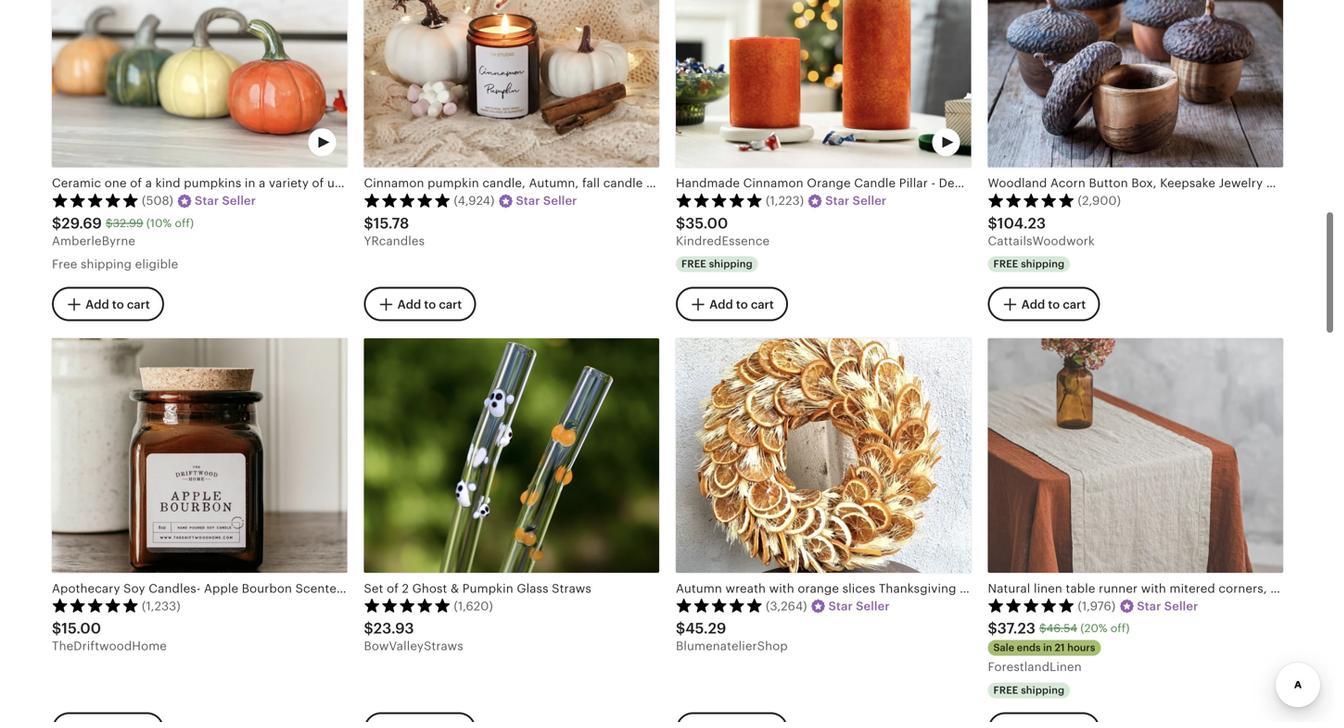 Task type: locate. For each thing, give the bounding box(es) containing it.
of right variety
[[312, 176, 324, 190]]

$ inside $ 23.93 bowvalleystraws
[[364, 620, 373, 637]]

3 to from the left
[[736, 298, 748, 312]]

add to cart button for 35.00
[[676, 287, 788, 322]]

shipping down kindredessence
[[709, 258, 753, 270]]

seller for 15.78
[[543, 194, 577, 208]]

to down free shipping eligible
[[112, 298, 124, 312]]

1 horizontal spatial off)
[[1111, 622, 1130, 635]]

0 horizontal spatial -
[[931, 176, 936, 190]]

free shipping
[[681, 258, 753, 270], [993, 258, 1065, 270], [993, 685, 1065, 696]]

2 a from the left
[[259, 176, 266, 190]]

5 out of 5 stars image
[[52, 193, 139, 207], [364, 193, 451, 207], [676, 193, 763, 207], [988, 193, 1075, 207], [52, 598, 139, 613], [364, 598, 451, 613], [676, 598, 763, 613], [988, 598, 1075, 613]]

to down the yrcandles
[[424, 298, 436, 312]]

0 horizontal spatial of
[[130, 176, 142, 190]]

1 add to cart from the left
[[85, 298, 150, 312]]

1 horizontal spatial in
[[1043, 642, 1052, 654]]

(10%
[[146, 217, 172, 229]]

cart
[[127, 298, 150, 312], [439, 298, 462, 312], [751, 298, 774, 312], [1063, 298, 1086, 312]]

off) right (20%
[[1111, 622, 1130, 635]]

4 cart from the left
[[1063, 298, 1086, 312]]

one
[[105, 176, 127, 190]]

free shipping for 104.23
[[993, 258, 1065, 270]]

a
[[145, 176, 152, 190], [259, 176, 266, 190]]

5 out of 5 stars image for 104.23
[[988, 193, 1075, 207]]

14
[[1009, 176, 1022, 190]]

cinnamon pumpkin candle, autumn, fall candle decor, halloween, pumpkin spice candle, white pumpkin decor, pumpkin scented soy candle image
[[364, 0, 659, 167]]

fall
[[514, 176, 532, 190]]

0 vertical spatial in
[[245, 176, 256, 190]]

1 cart from the left
[[127, 298, 150, 312]]

2 add to cart from the left
[[397, 298, 462, 312]]

$ inside the $ 45.29 blumenateliershop
[[676, 620, 685, 637]]

5 out of 5 stars image down 2
[[364, 598, 451, 613]]

ghost
[[412, 582, 447, 595]]

1 horizontal spatial a
[[259, 176, 266, 190]]

star seller down the slices
[[829, 599, 890, 613]]

colors,
[[371, 176, 411, 190]]

$ for 15.78
[[364, 215, 373, 232]]

of right "one"
[[130, 176, 142, 190]]

seller
[[222, 194, 256, 208], [543, 194, 577, 208], [853, 194, 887, 208], [856, 599, 890, 613], [1164, 599, 1198, 613]]

free for 104.23
[[993, 258, 1018, 270]]

add to cart down the cattailswoodwork
[[1021, 298, 1086, 312]]

1 horizontal spatial box,
[[1266, 176, 1292, 190]]

add for 104.23
[[1021, 298, 1045, 312]]

add to cart button down the cattailswoodwork
[[988, 287, 1100, 322]]

in left the 21
[[1043, 642, 1052, 654]]

2 horizontal spatial of
[[387, 582, 399, 595]]

keepsake
[[1160, 176, 1216, 190]]

0 horizontal spatial off)
[[175, 217, 194, 229]]

star seller for 45.29
[[829, 599, 890, 613]]

seller down decor
[[543, 194, 577, 208]]

off) inside the $ 37.23 $ 46.54 (20% off) sale ends in 21 hours forestlandlinen
[[1111, 622, 1130, 635]]

to down kindredessence
[[736, 298, 748, 312]]

of
[[130, 176, 142, 190], [312, 176, 324, 190], [387, 582, 399, 595]]

3 add to cart button from the left
[[676, 287, 788, 322]]

$ for 35.00
[[676, 215, 685, 232]]

$ inside "$ 35.00 kindredessence"
[[676, 215, 685, 232]]

- right "pillar"
[[931, 176, 936, 190]]

decoration
[[960, 582, 1024, 595]]

32.99
[[113, 217, 143, 229]]

add down the cattailswoodwork
[[1021, 298, 1045, 312]]

add to cart button down free shipping eligible
[[52, 287, 164, 322]]

add to cart button down kindredessence
[[676, 287, 788, 322]]

1 vertical spatial off)
[[1111, 622, 1130, 635]]

$ inside $ 15.78 yrcandles
[[364, 215, 373, 232]]

with
[[769, 582, 794, 595]]

off) right (10%
[[175, 217, 194, 229]]

5 out of 5 stars image down handmade
[[676, 193, 763, 207]]

kind
[[155, 176, 180, 190]]

box,
[[1131, 176, 1157, 190], [1266, 176, 1292, 190]]

add to cart for 35.00
[[709, 298, 774, 312]]

add to cart down free shipping eligible
[[85, 298, 150, 312]]

star for 45.29
[[829, 599, 853, 613]]

$ for 104.23
[[988, 215, 997, 232]]

kindredessence
[[676, 234, 770, 248]]

star down orange
[[825, 194, 850, 208]]

5 out of 5 stars image up 15.00 at the bottom
[[52, 598, 139, 613]]

shipping
[[81, 257, 132, 271], [709, 258, 753, 270], [1021, 258, 1065, 270], [1021, 685, 1065, 696]]

seller down candle
[[853, 194, 887, 208]]

to for 104.23
[[1048, 298, 1060, 312]]

free
[[681, 258, 706, 270], [993, 258, 1018, 270], [993, 685, 1018, 696]]

box, left wood
[[1266, 176, 1292, 190]]

3 add to cart from the left
[[709, 298, 774, 312]]

star down autumn wreath with orange slices thanksgiving decoration
[[829, 599, 853, 613]]

3 add from the left
[[709, 298, 733, 312]]

star seller down candle
[[825, 194, 887, 208]]

woodland acorn button box, keepsake jewelry box, wood b
[[988, 176, 1335, 190]]

1 add to cart button from the left
[[52, 287, 164, 322]]

4 add to cart from the left
[[1021, 298, 1086, 312]]

to for 35.00
[[736, 298, 748, 312]]

4 add from the left
[[1021, 298, 1045, 312]]

-
[[931, 176, 936, 190], [1071, 176, 1075, 190]]

1 box, from the left
[[1131, 176, 1157, 190]]

free shipping down the cattailswoodwork
[[993, 258, 1065, 270]]

ceramic
[[52, 176, 101, 190]]

small
[[414, 176, 445, 190]]

decorative,
[[939, 176, 1006, 190]]

woodland
[[988, 176, 1047, 190]]

2 add to cart button from the left
[[364, 287, 476, 322]]

jewelry
[[1219, 176, 1263, 190]]

5 out of 5 stars image for 45.29
[[676, 598, 763, 613]]

0 vertical spatial off)
[[175, 217, 194, 229]]

2 cart from the left
[[439, 298, 462, 312]]

orange
[[798, 582, 839, 595]]

1 to from the left
[[112, 298, 124, 312]]

1 add from the left
[[85, 298, 109, 312]]

wood
[[1295, 176, 1329, 190]]

add to cart down the yrcandles
[[397, 298, 462, 312]]

4 add to cart button from the left
[[988, 287, 1100, 322]]

seller down the slices
[[856, 599, 890, 613]]

1 a from the left
[[145, 176, 152, 190]]

5 out of 5 stars image down the woodland
[[988, 193, 1075, 207]]

bowvalleystraws
[[364, 639, 463, 653]]

5 out of 5 stars image down autumn
[[676, 598, 763, 613]]

star seller down decor
[[516, 194, 577, 208]]

slices
[[842, 582, 875, 595]]

$ inside $ 104.23 cattailswoodwork
[[988, 215, 997, 232]]

add down the yrcandles
[[397, 298, 421, 312]]

acorn
[[1050, 176, 1086, 190]]

add to cart button down the yrcandles
[[364, 287, 476, 322]]

0 horizontal spatial box,
[[1131, 176, 1157, 190]]

add down free shipping eligible
[[85, 298, 109, 312]]

star seller for 35.00
[[825, 194, 887, 208]]

cart for 29.69
[[127, 298, 150, 312]]

autumn wreath with orange slices thanksgiving decoration image
[[676, 338, 971, 573]]

$ 23.93 bowvalleystraws
[[364, 620, 463, 653]]

35.00
[[685, 215, 728, 232]]

0 horizontal spatial in
[[245, 176, 256, 190]]

to down the cattailswoodwork
[[1048, 298, 1060, 312]]

candle
[[854, 176, 896, 190]]

free down kindredessence
[[681, 258, 706, 270]]

- left 397
[[1071, 176, 1075, 190]]

1 horizontal spatial -
[[1071, 176, 1075, 190]]

star
[[195, 194, 219, 208], [516, 194, 540, 208], [825, 194, 850, 208], [829, 599, 853, 613], [1137, 599, 1161, 613]]

a left variety
[[259, 176, 266, 190]]

glass
[[517, 582, 548, 595]]

3 cart from the left
[[751, 298, 774, 312]]

shipping down amberlebyrne
[[81, 257, 132, 271]]

$ 29.69 $ 32.99 (10% off) amberlebyrne
[[52, 215, 194, 248]]

a left kind
[[145, 176, 152, 190]]

shipping down forestlandlinen
[[1021, 685, 1065, 696]]

5 out of 5 stars image down colors,
[[364, 193, 451, 207]]

2 add from the left
[[397, 298, 421, 312]]

variety
[[269, 176, 309, 190]]

&
[[451, 582, 459, 595]]

star for 15.78
[[516, 194, 540, 208]]

off) inside $ 29.69 $ 32.99 (10% off) amberlebyrne
[[175, 217, 194, 229]]

4 to from the left
[[1048, 298, 1060, 312]]

$ inside $ 15.00 thedriftwoodhome
[[52, 620, 61, 637]]

add to cart
[[85, 298, 150, 312], [397, 298, 462, 312], [709, 298, 774, 312], [1021, 298, 1086, 312]]

star seller right (1,976)
[[1137, 599, 1198, 613]]

star seller down "pumpkins"
[[195, 194, 256, 208]]

blumenateliershop
[[676, 639, 788, 653]]

pillar
[[899, 176, 928, 190]]

add to cart button
[[52, 287, 164, 322], [364, 287, 476, 322], [676, 287, 788, 322], [988, 287, 1100, 322]]

0 horizontal spatial a
[[145, 176, 152, 190]]

handmade cinnamon orange candle pillar -  decorative, 14 ounces - 397 grams
[[676, 176, 1140, 190]]

$ for 15.00
[[52, 620, 61, 637]]

add to cart down kindredessence
[[709, 298, 774, 312]]

ounces
[[1025, 176, 1068, 190]]

pumpkins
[[184, 176, 241, 190]]

of left 2
[[387, 582, 399, 595]]

star down fall
[[516, 194, 540, 208]]

(1,223)
[[766, 194, 804, 208]]

1 vertical spatial in
[[1043, 642, 1052, 654]]

box, right button
[[1131, 176, 1157, 190]]

seller down "pumpkins"
[[222, 194, 256, 208]]

in right "pumpkins"
[[245, 176, 256, 190]]

free shipping down kindredessence
[[681, 258, 753, 270]]

add down kindredessence
[[709, 298, 733, 312]]

add
[[85, 298, 109, 312], [397, 298, 421, 312], [709, 298, 733, 312], [1021, 298, 1045, 312]]

to
[[112, 298, 124, 312], [424, 298, 436, 312], [736, 298, 748, 312], [1048, 298, 1060, 312]]

in inside the $ 37.23 $ 46.54 (20% off) sale ends in 21 hours forestlandlinen
[[1043, 642, 1052, 654]]

free down the cattailswoodwork
[[993, 258, 1018, 270]]

free shipping down forestlandlinen
[[993, 685, 1065, 696]]

seller right (1,976)
[[1164, 599, 1198, 613]]

$ for 45.29
[[676, 620, 685, 637]]

thedriftwoodhome
[[52, 639, 167, 653]]

2
[[402, 582, 409, 595]]

$
[[52, 215, 61, 232], [364, 215, 373, 232], [676, 215, 685, 232], [988, 215, 997, 232], [106, 217, 113, 229], [52, 620, 61, 637], [364, 620, 373, 637], [676, 620, 685, 637], [988, 620, 997, 637], [1039, 622, 1046, 635]]

star seller
[[195, 194, 256, 208], [516, 194, 577, 208], [825, 194, 887, 208], [829, 599, 890, 613], [1137, 599, 1198, 613]]



Task type: describe. For each thing, give the bounding box(es) containing it.
(2,900)
[[1078, 194, 1121, 208]]

2 box, from the left
[[1266, 176, 1292, 190]]

add to cart for 104.23
[[1021, 298, 1086, 312]]

5 out of 5 stars image for 35.00
[[676, 193, 763, 207]]

amberlebyrne
[[52, 234, 135, 248]]

5 out of 5 stars image for 15.00
[[52, 598, 139, 613]]

orange
[[807, 176, 851, 190]]

free down forestlandlinen
[[993, 685, 1018, 696]]

5 out of 5 stars image down ceramic
[[52, 193, 139, 207]]

eligible
[[135, 257, 178, 271]]

397
[[1079, 176, 1100, 190]]

add for 35.00
[[709, 298, 733, 312]]

$ for 37.23
[[988, 620, 997, 637]]

(1,233)
[[142, 599, 181, 613]]

$ 15.78 yrcandles
[[364, 215, 425, 248]]

thanksgiving
[[879, 582, 956, 595]]

wreath
[[725, 582, 766, 595]]

(3,264)
[[766, 599, 807, 613]]

forestlandlinen
[[988, 660, 1082, 674]]

(20%
[[1080, 622, 1108, 635]]

apothecary soy candles- apple bourbon scented natural soy candle maple apple whiskey housewarming gifts man cave gifts for men apple candle image
[[52, 338, 347, 573]]

free shipping for 35.00
[[681, 258, 753, 270]]

cattailswoodwork
[[988, 234, 1095, 248]]

46.54
[[1046, 622, 1077, 635]]

seller for 35.00
[[853, 194, 887, 208]]

cart for 104.23
[[1063, 298, 1086, 312]]

(508)
[[142, 194, 173, 208]]

button
[[1089, 176, 1128, 190]]

sale
[[993, 642, 1014, 654]]

add to cart for 29.69
[[85, 298, 150, 312]]

ceramic one of a kind pumpkins in a variety of unique colors, small handmade fall decor image
[[52, 0, 347, 167]]

(4,924)
[[454, 194, 495, 208]]

seller for 45.29
[[856, 599, 890, 613]]

free for 35.00
[[681, 258, 706, 270]]

37.23
[[997, 620, 1036, 637]]

15.00
[[61, 620, 101, 637]]

woodland acorn button box, keepsake jewelry box, wood box, ring box, gift under 100, naturalist image
[[988, 0, 1283, 167]]

5 out of 5 stars image for 15.78
[[364, 193, 451, 207]]

2 to from the left
[[424, 298, 436, 312]]

star down "pumpkins"
[[195, 194, 219, 208]]

(1,620)
[[454, 599, 493, 613]]

grams
[[1103, 176, 1140, 190]]

21
[[1055, 642, 1065, 654]]

cinnamon
[[743, 176, 804, 190]]

star seller for 15.78
[[516, 194, 577, 208]]

natural linen table runner with mitered corners, undyed linen table runner, rustic linen table runner, handmade holidays linen table runner. image
[[988, 338, 1283, 573]]

add for 29.69
[[85, 298, 109, 312]]

1 horizontal spatial of
[[312, 176, 324, 190]]

pumpkin
[[462, 582, 513, 595]]

1 - from the left
[[931, 176, 936, 190]]

set of 2 ghost & pumpkin glass straws
[[364, 582, 591, 595]]

free shipping eligible
[[52, 257, 178, 271]]

shipping down the cattailswoodwork
[[1021, 258, 1065, 270]]

$ 15.00 thedriftwoodhome
[[52, 620, 167, 653]]

off) for 37.23
[[1111, 622, 1130, 635]]

$ 37.23 $ 46.54 (20% off) sale ends in 21 hours forestlandlinen
[[988, 620, 1130, 674]]

off) for 29.69
[[175, 217, 194, 229]]

unique
[[327, 176, 368, 190]]

straws
[[552, 582, 591, 595]]

autumn
[[676, 582, 722, 595]]

decor
[[535, 176, 570, 190]]

5 out of 5 stars image up 37.23
[[988, 598, 1075, 613]]

$ 104.23 cattailswoodwork
[[988, 215, 1095, 248]]

handmade
[[449, 176, 511, 190]]

104.23
[[997, 215, 1046, 232]]

add to cart button for 29.69
[[52, 287, 164, 322]]

set of 2 ghost & pumpkin glass straws image
[[364, 338, 659, 573]]

29.69
[[61, 215, 102, 232]]

(1,976)
[[1078, 599, 1116, 613]]

ceramic one of a kind pumpkins in a variety of unique colors, small handmade fall decor
[[52, 176, 570, 190]]

cart for 35.00
[[751, 298, 774, 312]]

add to cart button for 104.23
[[988, 287, 1100, 322]]

star for 35.00
[[825, 194, 850, 208]]

autumn wreath with orange slices thanksgiving decoration
[[676, 582, 1024, 595]]

$ 45.29 blumenateliershop
[[676, 620, 788, 653]]

23.93
[[373, 620, 414, 637]]

$ 35.00 kindredessence
[[676, 215, 770, 248]]

b
[[1332, 176, 1335, 190]]

15.78
[[373, 215, 409, 232]]

to for 29.69
[[112, 298, 124, 312]]

hours
[[1067, 642, 1095, 654]]

star right (1,976)
[[1137, 599, 1161, 613]]

5 out of 5 stars image for 23.93
[[364, 598, 451, 613]]

set
[[364, 582, 383, 595]]

free
[[52, 257, 77, 271]]

45.29
[[685, 620, 726, 637]]

$ for 23.93
[[364, 620, 373, 637]]

handmade
[[676, 176, 740, 190]]

ends
[[1017, 642, 1041, 654]]

handmade cinnamon orange candle pillar -  decorative, 14 ounces - 397 grams image
[[676, 0, 971, 167]]

2 - from the left
[[1071, 176, 1075, 190]]

$ for 29.69
[[52, 215, 61, 232]]

yrcandles
[[364, 234, 425, 248]]



Task type: vqa. For each thing, say whether or not it's contained in the screenshot.
left IT
no



